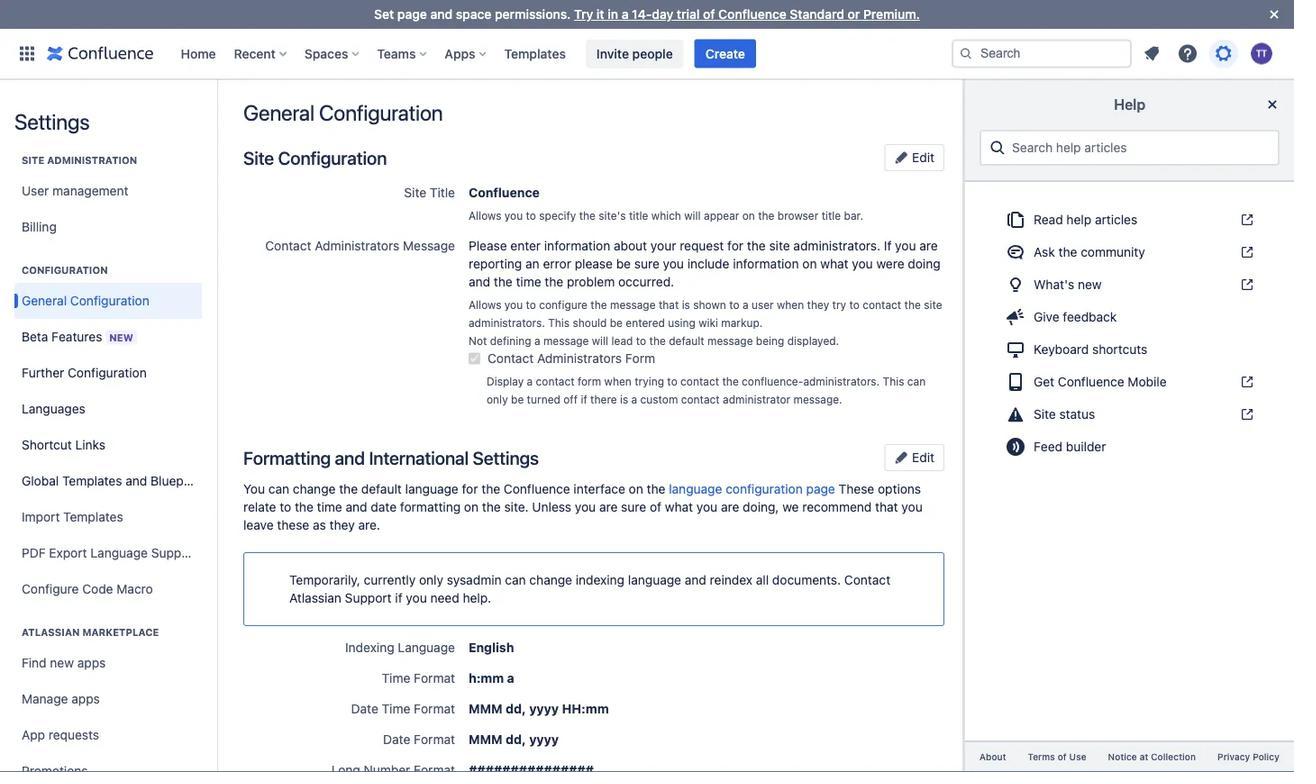 Task type: describe. For each thing, give the bounding box(es) containing it.
contact for contact administrators message
[[265, 238, 311, 253]]

on inside please enter information about your request for the site administrators. if you are reporting an error please be sure you include information on what you were doing and the time the problem occurred. allows you to configure the message that is shown to a user when they try to contact the site administrators. this should be entered using wiki markup. not defining a message will lead to the default message being displayed.
[[802, 256, 817, 271]]

pdf export language support link
[[14, 535, 202, 571]]

requests
[[49, 728, 99, 743]]

premium.
[[863, 7, 920, 22]]

lead
[[612, 334, 633, 347]]

language up formatting
[[405, 482, 459, 497]]

1 vertical spatial apps
[[71, 692, 100, 707]]

to right the try
[[849, 298, 860, 311]]

keyboard shortcuts
[[1034, 342, 1148, 357]]

use
[[1069, 752, 1087, 762]]

manage apps link
[[14, 681, 202, 717]]

ask the community link
[[994, 238, 1265, 267]]

templates inside templates link
[[504, 46, 566, 61]]

home
[[181, 46, 216, 61]]

1 vertical spatial language
[[398, 640, 455, 655]]

atlassian inside group
[[22, 627, 80, 639]]

shortcut icon image for mobile
[[1237, 375, 1255, 389]]

support inside the "temporarily, currently only sysadmin can change indexing language and reindex all documents. contact atlassian support if you need help."
[[345, 591, 392, 606]]

hh:mm
[[562, 702, 609, 716]]

links
[[75, 438, 105, 452]]

1 title from the left
[[629, 209, 648, 222]]

feedback icon image
[[1005, 306, 1027, 328]]

h:mm a
[[469, 671, 514, 686]]

general configuration inside configuration group
[[22, 293, 149, 308]]

new
[[109, 332, 133, 343]]

community
[[1081, 245, 1145, 260]]

on inside the these options relate to the time and date formatting on the site. unless you are sure of what you are doing, we recommend that you leave these as they are.
[[464, 500, 479, 515]]

temporarily,
[[289, 573, 360, 588]]

language configuration page link
[[669, 482, 835, 497]]

these
[[277, 518, 309, 533]]

site administration group
[[14, 135, 202, 251]]

turned
[[527, 393, 560, 406]]

terms of use link
[[1017, 750, 1097, 765]]

they inside please enter information about your request for the site administrators. if you are reporting an error please be sure you include information on what you were doing and the time the problem occurred. allows you to configure the message that is shown to a user when they try to contact the site administrators. this should be entered using wiki markup. not defining a message will lead to the default message being displayed.
[[807, 298, 829, 311]]

languages
[[22, 402, 85, 416]]

is inside display a contact form when trying to contact the confluence-administrators. this can only be turned off if there is a custom contact administrator message.
[[620, 393, 628, 406]]

general inside configuration group
[[22, 293, 67, 308]]

about
[[980, 752, 1006, 762]]

collection
[[1151, 752, 1196, 762]]

edit for formatting and international settings
[[909, 450, 935, 465]]

you down language configuration page link
[[697, 500, 718, 515]]

1 vertical spatial be
[[610, 316, 623, 329]]

to left configure
[[526, 298, 536, 311]]

and left space
[[430, 7, 453, 22]]

atlassian marketplace
[[22, 627, 159, 639]]

confluence up create at the top right
[[718, 7, 787, 22]]

and inside configuration group
[[125, 474, 147, 488]]

international
[[369, 447, 469, 468]]

14-
[[632, 7, 652, 22]]

2 title from the left
[[822, 209, 841, 222]]

1 horizontal spatial site
[[924, 298, 942, 311]]

invite
[[597, 46, 629, 61]]

what inside the these options relate to the time and date formatting on the site. unless you are sure of what you are doing, we recommend that you leave these as they are.
[[665, 500, 693, 515]]

0 horizontal spatial settings
[[14, 109, 90, 134]]

allows inside please enter information about your request for the site administrators. if you are reporting an error please be sure you include information on what you were doing and the time the problem occurred. allows you to configure the message that is shown to a user when they try to contact the site administrators. this should be entered using wiki markup. not defining a message will lead to the default message being displayed.
[[469, 298, 501, 311]]

create
[[705, 46, 745, 61]]

0 horizontal spatial page
[[397, 7, 427, 22]]

get
[[1034, 374, 1055, 389]]

yyyy for mmm dd, yyyy hh:mm
[[529, 702, 559, 716]]

reporting
[[469, 256, 522, 271]]

edit for site configuration
[[909, 150, 935, 165]]

you right if
[[895, 238, 916, 253]]

and inside please enter information about your request for the site administrators. if you are reporting an error please be sure you include information on what you were doing and the time the problem occurred. allows you to configure the message that is shown to a user when they try to contact the site administrators. this should be entered using wiki markup. not defining a message will lead to the default message being displayed.
[[469, 274, 490, 289]]

privacy
[[1218, 752, 1250, 762]]

new for find
[[50, 656, 74, 671]]

atlassian inside the "temporarily, currently only sysadmin can change indexing language and reindex all documents. contact atlassian support if you need help."
[[289, 591, 341, 606]]

teams button
[[372, 39, 434, 68]]

you inside the "temporarily, currently only sysadmin can change indexing language and reindex all documents. contact atlassian support if you need help."
[[406, 591, 427, 606]]

display a contact form when trying to contact the confluence-administrators. this can only be turned off if there is a custom contact administrator message.
[[487, 375, 926, 406]]

try
[[574, 7, 593, 22]]

are inside please enter information about your request for the site administrators. if you are reporting an error please be sure you include information on what you were doing and the time the problem occurred. allows you to configure the message that is shown to a user when they try to contact the site administrators. this should be entered using wiki markup. not defining a message will lead to the default message being displayed.
[[920, 238, 938, 253]]

1 time from the top
[[382, 671, 410, 686]]

your
[[651, 238, 676, 253]]

only inside the "temporarily, currently only sysadmin can change indexing language and reindex all documents. contact atlassian support if you need help."
[[419, 573, 443, 588]]

contact for contact administrators form
[[488, 351, 534, 366]]

support inside configuration group
[[151, 546, 198, 561]]

billing link
[[14, 209, 202, 245]]

message
[[403, 238, 455, 253]]

0 horizontal spatial can
[[268, 482, 289, 497]]

can inside display a contact form when trying to contact the confluence-administrators. this can only be turned off if there is a custom contact administrator message.
[[907, 375, 926, 388]]

2 horizontal spatial message
[[707, 334, 753, 347]]

export
[[49, 546, 87, 561]]

new for what's
[[1078, 277, 1102, 292]]

comment icon image
[[1005, 242, 1027, 263]]

request
[[680, 238, 724, 253]]

sure inside please enter information about your request for the site administrators. if you are reporting an error please be sure you include information on what you were doing and the time the problem occurred. allows you to configure the message that is shown to a user when they try to contact the site administrators. this should be entered using wiki markup. not defining a message will lead to the default message being displayed.
[[634, 256, 660, 271]]

ask
[[1034, 245, 1055, 260]]

appswitcher icon image
[[16, 43, 38, 64]]

relate
[[243, 500, 276, 515]]

please
[[575, 256, 613, 271]]

indexing
[[345, 640, 394, 655]]

appear
[[704, 209, 739, 222]]

global element
[[11, 28, 948, 79]]

site status link
[[994, 400, 1265, 429]]

shortcut
[[22, 438, 72, 452]]

time format
[[382, 671, 455, 686]]

user
[[22, 183, 49, 198]]

and right formatting
[[335, 447, 365, 468]]

can inside the "temporarily, currently only sysadmin can change indexing language and reindex all documents. contact atlassian support if you need help."
[[505, 573, 526, 588]]

markup.
[[721, 316, 763, 329]]

permissions.
[[495, 7, 571, 22]]

0 horizontal spatial message
[[543, 334, 589, 347]]

user
[[752, 298, 774, 311]]

1 vertical spatial page
[[806, 482, 835, 497]]

signal icon image
[[1005, 436, 1027, 458]]

only inside display a contact form when trying to contact the confluence-administrators. this can only be turned off if there is a custom contact administrator message.
[[487, 393, 508, 406]]

configuration group
[[14, 245, 209, 613]]

1 vertical spatial default
[[361, 482, 402, 497]]

close image for set page and space permissions.
[[1264, 4, 1285, 25]]

1 horizontal spatial message
[[610, 298, 656, 311]]

notice at collection link
[[1097, 750, 1207, 765]]

language left configuration
[[669, 482, 722, 497]]

2 horizontal spatial of
[[1058, 752, 1067, 762]]

billing
[[22, 219, 57, 234]]

import templates link
[[14, 499, 202, 535]]

a left user
[[743, 298, 748, 311]]

indexing language
[[345, 640, 455, 655]]

a right in at left top
[[622, 7, 629, 22]]

import templates
[[22, 510, 123, 525]]

management
[[52, 183, 128, 198]]

interface
[[574, 482, 625, 497]]

shortcut links link
[[14, 427, 202, 463]]

terms
[[1028, 752, 1055, 762]]

date for date format
[[383, 732, 410, 747]]

time inside please enter information about your request for the site administrators. if you are reporting an error please be sure you include information on what you were doing and the time the problem occurred. allows you to configure the message that is shown to a user when they try to contact the site administrators. this should be entered using wiki markup. not defining a message will lead to the default message being displayed.
[[516, 274, 541, 289]]

at
[[1140, 752, 1149, 762]]

if inside display a contact form when trying to contact the confluence-administrators. this can only be turned off if there is a custom contact administrator message.
[[581, 393, 587, 406]]

lightbulb icon image
[[1005, 274, 1027, 296]]

0 vertical spatial change
[[293, 482, 336, 497]]

your profile and preferences image
[[1251, 43, 1273, 64]]

get confluence mobile
[[1034, 374, 1167, 389]]

give
[[1034, 310, 1060, 324]]

they inside the these options relate to the time and date formatting on the site. unless you are sure of what you are doing, we recommend that you leave these as they are.
[[329, 518, 355, 533]]

0 vertical spatial be
[[616, 256, 631, 271]]

need
[[430, 591, 459, 606]]

were
[[876, 256, 904, 271]]

confluence up unless at the bottom of the page
[[504, 482, 570, 497]]

contact right trying
[[681, 375, 719, 388]]

formatting
[[243, 447, 331, 468]]

Search help articles field
[[1007, 132, 1271, 164]]

help.
[[463, 591, 491, 606]]

you up defining
[[504, 298, 523, 311]]

apps
[[445, 46, 475, 61]]

0 horizontal spatial information
[[544, 238, 610, 253]]

set page and space permissions. try it in a 14-day trial of confluence standard or premium.
[[374, 7, 920, 22]]

beta features new
[[22, 329, 133, 344]]

screen icon image
[[1005, 339, 1027, 360]]

edit link for site configuration
[[884, 144, 945, 171]]

global templates and blueprints link
[[14, 463, 209, 499]]

Search field
[[952, 39, 1132, 68]]

there
[[590, 393, 617, 406]]

off
[[564, 393, 578, 406]]

notice at collection
[[1108, 752, 1196, 762]]

on right interface
[[629, 482, 643, 497]]

manage
[[22, 692, 68, 707]]

trying
[[635, 375, 664, 388]]

policy
[[1253, 752, 1280, 762]]

you down interface
[[575, 500, 596, 515]]

confluence allows you to specify the site's title which will appear on the browser title bar.
[[469, 185, 863, 222]]

that inside please enter information about your request for the site administrators. if you are reporting an error please be sure you include information on what you were doing and the time the problem occurred. allows you to configure the message that is shown to a user when they try to contact the site administrators. this should be entered using wiki markup. not defining a message will lead to the default message being displayed.
[[659, 298, 679, 311]]

2 format from the top
[[414, 702, 455, 716]]

0 horizontal spatial are
[[599, 500, 618, 515]]

0 vertical spatial general
[[243, 100, 314, 125]]

shortcuts
[[1092, 342, 1148, 357]]

0 vertical spatial apps
[[77, 656, 106, 671]]

confluence inside the confluence allows you to specify the site's title which will appear on the browser title bar.
[[469, 185, 540, 200]]

privacy policy link
[[1207, 750, 1291, 765]]

administration
[[47, 155, 137, 166]]

contact up turned
[[536, 375, 575, 388]]

contact inside please enter information about your request for the site administrators. if you are reporting an error please be sure you include information on what you were doing and the time the problem occurred. allows you to configure the message that is shown to a user when they try to contact the site administrators. this should be entered using wiki markup. not defining a message will lead to the default message being displayed.
[[863, 298, 901, 311]]

site configuration
[[243, 147, 387, 168]]

language inside the "temporarily, currently only sysadmin can change indexing language and reindex all documents. contact atlassian support if you need help."
[[628, 573, 681, 588]]



Task type: vqa. For each thing, say whether or not it's contained in the screenshot.


Task type: locate. For each thing, give the bounding box(es) containing it.
banner
[[0, 28, 1294, 79]]

to inside the confluence allows you to specify the site's title which will appear on the browser title bar.
[[526, 209, 536, 222]]

be inside display a contact form when trying to contact the confluence-administrators. this can only be turned off if there is a custom contact administrator message.
[[511, 393, 524, 406]]

are down interface
[[599, 500, 618, 515]]

format up date time format
[[414, 671, 455, 686]]

0 horizontal spatial if
[[395, 591, 403, 606]]

1 horizontal spatial will
[[684, 209, 701, 222]]

spaces
[[304, 46, 348, 61]]

5 shortcut icon image from the top
[[1237, 407, 1255, 422]]

will inside the confluence allows you to specify the site's title which will appear on the browser title bar.
[[684, 209, 701, 222]]

title right site's
[[629, 209, 648, 222]]

mmm for mmm dd, yyyy hh:mm
[[469, 702, 503, 716]]

for for request
[[727, 238, 744, 253]]

you can change the default language for the confluence interface on the language configuration page
[[243, 482, 835, 497]]

1 vertical spatial administrators.
[[469, 316, 545, 329]]

edit link for formatting and international settings
[[884, 444, 945, 471]]

in
[[608, 7, 618, 22]]

as
[[313, 518, 326, 533]]

for up include
[[727, 238, 744, 253]]

allows inside the confluence allows you to specify the site's title which will appear on the browser title bar.
[[469, 209, 501, 222]]

2 edit link from the top
[[884, 444, 945, 471]]

2 mmm from the top
[[469, 732, 503, 747]]

find new apps link
[[14, 645, 202, 681]]

on down browser
[[802, 256, 817, 271]]

1 vertical spatial new
[[50, 656, 74, 671]]

sure down interface
[[621, 500, 646, 515]]

site down browser
[[769, 238, 790, 253]]

0 vertical spatial this
[[548, 316, 570, 329]]

yyyy down "mmm dd, yyyy hh:mm"
[[529, 732, 559, 747]]

these options relate to the time and date formatting on the site. unless you are sure of what you are doing, we recommend that you leave these as they are.
[[243, 482, 923, 533]]

site
[[769, 238, 790, 253], [924, 298, 942, 311]]

and up are.
[[346, 500, 367, 515]]

0 vertical spatial that
[[659, 298, 679, 311]]

settings icon image
[[1213, 43, 1235, 64]]

1 horizontal spatial administrators
[[537, 351, 622, 366]]

templates
[[504, 46, 566, 61], [62, 474, 122, 488], [63, 510, 123, 525]]

they right as at the left
[[329, 518, 355, 533]]

be up lead
[[610, 316, 623, 329]]

custom
[[640, 393, 678, 406]]

a right defining
[[534, 334, 540, 347]]

general configuration
[[243, 100, 443, 125], [22, 293, 149, 308]]

will inside please enter information about your request for the site administrators. if you are reporting an error please be sure you include information on what you were doing and the time the problem occurred. allows you to configure the message that is shown to a user when they try to contact the site administrators. this should be entered using wiki markup. not defining a message will lead to the default message being displayed.
[[592, 334, 608, 347]]

1 vertical spatial support
[[345, 591, 392, 606]]

0 horizontal spatial language
[[90, 546, 148, 561]]

languages link
[[14, 391, 202, 427]]

0 horizontal spatial administrators
[[315, 238, 399, 253]]

include
[[687, 256, 729, 271]]

shortcut icon image inside ask the community link
[[1237, 245, 1255, 260]]

doing
[[908, 256, 941, 271]]

to left "specify"
[[526, 209, 536, 222]]

1 shortcut icon image from the top
[[1237, 213, 1255, 227]]

app requests link
[[14, 717, 202, 753]]

templates for global templates and blueprints
[[62, 474, 122, 488]]

time down an
[[516, 274, 541, 289]]

you down options
[[902, 500, 923, 515]]

close image up your profile and preferences icon
[[1264, 4, 1285, 25]]

message up contact administrators form
[[543, 334, 589, 347]]

are down language configuration page link
[[721, 500, 739, 515]]

shortcut icon image
[[1237, 213, 1255, 227], [1237, 245, 1255, 260], [1237, 278, 1255, 292], [1237, 375, 1255, 389], [1237, 407, 1255, 422]]

small image for site configuration
[[894, 150, 909, 164]]

0 horizontal spatial general configuration
[[22, 293, 149, 308]]

small image
[[894, 150, 909, 164], [894, 450, 909, 465]]

app
[[22, 728, 45, 743]]

1 horizontal spatial if
[[581, 393, 587, 406]]

you up enter at the left of page
[[504, 209, 523, 222]]

you inside the confluence allows you to specify the site's title which will appear on the browser title bar.
[[504, 209, 523, 222]]

administrators for message
[[315, 238, 399, 253]]

1 horizontal spatial only
[[487, 393, 508, 406]]

that
[[659, 298, 679, 311], [875, 500, 898, 515]]

when right user
[[777, 298, 804, 311]]

site down doing
[[924, 298, 942, 311]]

will right which
[[684, 209, 701, 222]]

shortcut icon image inside read help articles 'link'
[[1237, 213, 1255, 227]]

0 horizontal spatial title
[[629, 209, 648, 222]]

administrators. up defining
[[469, 316, 545, 329]]

you left were
[[852, 256, 873, 271]]

0 horizontal spatial time
[[317, 500, 342, 515]]

0 vertical spatial contact
[[265, 238, 311, 253]]

0 vertical spatial time
[[382, 671, 410, 686]]

further
[[22, 365, 64, 380]]

0 horizontal spatial atlassian
[[22, 627, 80, 639]]

administrators for form
[[537, 351, 622, 366]]

day
[[652, 7, 673, 22]]

0 horizontal spatial they
[[329, 518, 355, 533]]

to up markup.
[[729, 298, 739, 311]]

1 vertical spatial yyyy
[[529, 732, 559, 747]]

dd, for mmm dd, yyyy
[[506, 732, 526, 747]]

1 vertical spatial what
[[665, 500, 693, 515]]

be down about
[[616, 256, 631, 271]]

language
[[405, 482, 459, 497], [669, 482, 722, 497], [628, 573, 681, 588]]

recommend
[[802, 500, 872, 515]]

warning icon image
[[1005, 404, 1027, 425]]

give feedback
[[1034, 310, 1117, 324]]

default up the date
[[361, 482, 402, 497]]

browser
[[778, 209, 819, 222]]

atlassian up find new apps
[[22, 627, 80, 639]]

for
[[727, 238, 744, 253], [462, 482, 478, 497]]

language down import templates link
[[90, 546, 148, 561]]

1 vertical spatial templates
[[62, 474, 122, 488]]

create link
[[695, 39, 756, 68]]

settings
[[14, 109, 90, 134], [473, 447, 539, 468]]

1 vertical spatial of
[[650, 500, 662, 515]]

1 horizontal spatial general configuration
[[243, 100, 443, 125]]

1 vertical spatial date
[[383, 732, 410, 747]]

1 horizontal spatial that
[[875, 500, 898, 515]]

the inside display a contact form when trying to contact the confluence-administrators. this can only be turned off if there is a custom contact administrator message.
[[722, 375, 739, 388]]

a right h:mm at the bottom left of page
[[507, 671, 514, 686]]

allows up not
[[469, 298, 501, 311]]

configure
[[539, 298, 588, 311]]

confluence image
[[47, 43, 154, 64], [47, 43, 154, 64]]

code
[[82, 582, 113, 597]]

2 horizontal spatial are
[[920, 238, 938, 253]]

keyboard
[[1034, 342, 1089, 357]]

site for site configuration
[[243, 147, 274, 168]]

1 vertical spatial if
[[395, 591, 403, 606]]

and inside the these options relate to the time and date formatting on the site. unless you are sure of what you are doing, we recommend that you leave these as they are.
[[346, 500, 367, 515]]

0 horizontal spatial change
[[293, 482, 336, 497]]

1 vertical spatial format
[[414, 702, 455, 716]]

are.
[[358, 518, 380, 533]]

this inside display a contact form when trying to contact the confluence-administrators. this can only be turned off if there is a custom contact administrator message.
[[883, 375, 904, 388]]

search image
[[959, 46, 973, 61]]

when inside display a contact form when trying to contact the confluence-administrators. this can only be turned off if there is a custom contact administrator message.
[[604, 375, 632, 388]]

0 vertical spatial edit link
[[884, 144, 945, 171]]

new up feedback
[[1078, 277, 1102, 292]]

feed builder
[[1034, 439, 1106, 454]]

0 vertical spatial language
[[90, 546, 148, 561]]

to up form
[[636, 334, 646, 347]]

1 horizontal spatial change
[[529, 573, 572, 588]]

beta
[[22, 329, 48, 344]]

0 vertical spatial when
[[777, 298, 804, 311]]

get confluence mobile link
[[994, 368, 1265, 397]]

message up entered
[[610, 298, 656, 311]]

1 mmm from the top
[[469, 702, 503, 716]]

manage apps
[[22, 692, 100, 707]]

what inside please enter information about your request for the site administrators. if you are reporting an error please be sure you include information on what you were doing and the time the problem occurred. allows you to configure the message that is shown to a user when they try to contact the site administrators. this should be entered using wiki markup. not defining a message will lead to the default message being displayed.
[[820, 256, 849, 271]]

shortcut icon image inside get confluence mobile link
[[1237, 375, 1255, 389]]

1 vertical spatial close image
[[1262, 94, 1283, 115]]

site for site status
[[1034, 407, 1056, 422]]

confluence up please
[[469, 185, 540, 200]]

1 edit link from the top
[[884, 144, 945, 171]]

templates for import templates
[[63, 510, 123, 525]]

contact administrators message
[[265, 238, 455, 253]]

4 shortcut icon image from the top
[[1237, 375, 1255, 389]]

it
[[597, 7, 604, 22]]

general
[[243, 100, 314, 125], [22, 293, 67, 308]]

date down date time format
[[383, 732, 410, 747]]

you
[[243, 482, 265, 497]]

documents.
[[772, 573, 841, 588]]

when inside please enter information about your request for the site administrators. if you are reporting an error please be sure you include information on what you were doing and the time the problem occurred. allows you to configure the message that is shown to a user when they try to contact the site administrators. this should be entered using wiki markup. not defining a message will lead to the default message being displayed.
[[777, 298, 804, 311]]

3 format from the top
[[414, 732, 455, 747]]

documents icon image
[[1005, 209, 1027, 231]]

should
[[573, 316, 607, 329]]

if inside the "temporarily, currently only sysadmin can change indexing language and reindex all documents. contact atlassian support if you need help."
[[395, 591, 403, 606]]

default down using
[[669, 334, 704, 347]]

further configuration
[[22, 365, 147, 380]]

1 horizontal spatial language
[[398, 640, 455, 655]]

site for site administration
[[22, 155, 44, 166]]

of inside the these options relate to the time and date formatting on the site. unless you are sure of what you are doing, we recommend that you leave these as they are.
[[650, 500, 662, 515]]

1 dd, from the top
[[506, 702, 526, 716]]

atlassian marketplace group
[[14, 607, 202, 772]]

when up there
[[604, 375, 632, 388]]

general up site configuration
[[243, 100, 314, 125]]

1 yyyy from the top
[[529, 702, 559, 716]]

format for time format
[[414, 671, 455, 686]]

0 vertical spatial only
[[487, 393, 508, 406]]

site for site title
[[404, 185, 426, 200]]

1 horizontal spatial atlassian
[[289, 591, 341, 606]]

specify
[[539, 209, 576, 222]]

time
[[516, 274, 541, 289], [317, 500, 342, 515]]

templates down links
[[62, 474, 122, 488]]

1 vertical spatial that
[[875, 500, 898, 515]]

administrators
[[315, 238, 399, 253], [537, 351, 622, 366]]

shortcut icon image inside what's new link
[[1237, 278, 1255, 292]]

and left "blueprints"
[[125, 474, 147, 488]]

and down 'reporting'
[[469, 274, 490, 289]]

1 vertical spatial mmm
[[469, 732, 503, 747]]

general configuration up site configuration
[[243, 100, 443, 125]]

shortcut icon image for community
[[1237, 245, 1255, 260]]

invite people button
[[586, 39, 684, 68]]

try it in a 14-day trial of confluence standard or premium. link
[[574, 7, 920, 22]]

1 vertical spatial contact
[[488, 351, 534, 366]]

0 vertical spatial for
[[727, 238, 744, 253]]

2 horizontal spatial contact
[[844, 573, 891, 588]]

they left the try
[[807, 298, 829, 311]]

0 horizontal spatial for
[[462, 482, 478, 497]]

templates up pdf export language support link
[[63, 510, 123, 525]]

apps
[[77, 656, 106, 671], [71, 692, 100, 707]]

0 vertical spatial page
[[397, 7, 427, 22]]

1 horizontal spatial of
[[703, 7, 715, 22]]

for inside please enter information about your request for the site administrators. if you are reporting an error please be sure you include information on what you were doing and the time the problem occurred. allows you to configure the message that is shown to a user when they try to contact the site administrators. this should be entered using wiki markup. not defining a message will lead to the default message being displayed.
[[727, 238, 744, 253]]

0 horizontal spatial site
[[769, 238, 790, 253]]

administrators.
[[793, 238, 881, 253], [469, 316, 545, 329], [803, 375, 880, 388]]

date for date time format
[[351, 702, 378, 716]]

title
[[430, 185, 455, 200]]

1 edit from the top
[[909, 150, 935, 165]]

2 time from the top
[[382, 702, 410, 716]]

change up as at the left
[[293, 482, 336, 497]]

terms of use
[[1028, 752, 1087, 762]]

standard
[[790, 7, 844, 22]]

2 edit from the top
[[909, 450, 935, 465]]

0 vertical spatial time
[[516, 274, 541, 289]]

None checkbox
[[469, 353, 480, 365]]

0 horizontal spatial general
[[22, 293, 67, 308]]

on right appear
[[742, 209, 755, 222]]

1 allows from the top
[[469, 209, 501, 222]]

atlassian down temporarily,
[[289, 591, 341, 606]]

0 horizontal spatial of
[[650, 500, 662, 515]]

people
[[632, 46, 673, 61]]

information up please
[[544, 238, 610, 253]]

contact
[[863, 298, 901, 311], [536, 375, 575, 388], [681, 375, 719, 388], [681, 393, 720, 406]]

atlassian
[[289, 591, 341, 606], [22, 627, 80, 639]]

give feedback button
[[994, 303, 1265, 332]]

that down options
[[875, 500, 898, 515]]

1 vertical spatial sure
[[621, 500, 646, 515]]

1 horizontal spatial new
[[1078, 277, 1102, 292]]

settings up you can change the default language for the confluence interface on the language configuration page
[[473, 447, 539, 468]]

language inside pdf export language support link
[[90, 546, 148, 561]]

user management
[[22, 183, 128, 198]]

1 vertical spatial information
[[733, 256, 799, 271]]

1 horizontal spatial page
[[806, 482, 835, 497]]

0 vertical spatial default
[[669, 334, 704, 347]]

global templates and blueprints
[[22, 474, 209, 488]]

options
[[878, 482, 921, 497]]

1 vertical spatial settings
[[473, 447, 539, 468]]

and inside the "temporarily, currently only sysadmin can change indexing language and reindex all documents. contact atlassian support if you need help."
[[685, 573, 706, 588]]

1 vertical spatial time
[[382, 702, 410, 716]]

confluence down keyboard shortcuts
[[1058, 374, 1124, 389]]

close image for help
[[1262, 94, 1283, 115]]

please
[[469, 238, 507, 253]]

1 horizontal spatial they
[[807, 298, 829, 311]]

you left "need"
[[406, 591, 427, 606]]

2 yyyy from the top
[[529, 732, 559, 747]]

bar.
[[844, 209, 863, 222]]

english
[[469, 640, 514, 655]]

only
[[487, 393, 508, 406], [419, 573, 443, 588]]

site inside group
[[22, 155, 44, 166]]

collapse sidebar image
[[196, 88, 236, 124]]

what up the try
[[820, 256, 849, 271]]

0 vertical spatial settings
[[14, 109, 90, 134]]

notification icon image
[[1141, 43, 1163, 64]]

format up date format
[[414, 702, 455, 716]]

yyyy for mmm dd, yyyy
[[529, 732, 559, 747]]

1 horizontal spatial time
[[516, 274, 541, 289]]

on right formatting
[[464, 500, 479, 515]]

time up as at the left
[[317, 500, 342, 515]]

mmm
[[469, 702, 503, 716], [469, 732, 503, 747]]

is inside please enter information about your request for the site administrators. if you are reporting an error please be sure you include information on what you were doing and the time the problem occurred. allows you to configure the message that is shown to a user when they try to contact the site administrators. this should be entered using wiki markup. not defining a message will lead to the default message being displayed.
[[682, 298, 690, 311]]

0 horizontal spatial that
[[659, 298, 679, 311]]

2 vertical spatial administrators.
[[803, 375, 880, 388]]

of
[[703, 7, 715, 22], [650, 500, 662, 515], [1058, 752, 1067, 762]]

apps up requests
[[71, 692, 100, 707]]

administrators. up message.
[[803, 375, 880, 388]]

general up beta
[[22, 293, 67, 308]]

only down display
[[487, 393, 508, 406]]

1 horizontal spatial default
[[669, 334, 704, 347]]

0 vertical spatial dd,
[[506, 702, 526, 716]]

default inside please enter information about your request for the site administrators. if you are reporting an error please be sure you include information on what you were doing and the time the problem occurred. allows you to configure the message that is shown to a user when they try to contact the site administrators. this should be entered using wiki markup. not defining a message will lead to the default message being displayed.
[[669, 334, 704, 347]]

0 vertical spatial format
[[414, 671, 455, 686]]

that up using
[[659, 298, 679, 311]]

this inside please enter information about your request for the site administrators. if you are reporting an error please be sure you include information on what you were doing and the time the problem occurred. allows you to configure the message that is shown to a user when they try to contact the site administrators. this should be entered using wiki markup. not defining a message will lead to the default message being displayed.
[[548, 316, 570, 329]]

information up user
[[733, 256, 799, 271]]

sure inside the these options relate to the time and date formatting on the site. unless you are sure of what you are doing, we recommend that you leave these as they are.
[[621, 500, 646, 515]]

2 dd, from the top
[[506, 732, 526, 747]]

edit
[[909, 150, 935, 165], [909, 450, 935, 465]]

that inside the these options relate to the time and date formatting on the site. unless you are sure of what you are doing, we recommend that you leave these as they are.
[[875, 500, 898, 515]]

contact right custom at bottom
[[681, 393, 720, 406]]

language right the indexing at the left bottom of the page
[[628, 573, 681, 588]]

administrators. down 'bar.'
[[793, 238, 881, 253]]

dd, down "mmm dd, yyyy hh:mm"
[[506, 732, 526, 747]]

a down trying
[[631, 393, 637, 406]]

to up custom at bottom
[[667, 375, 677, 388]]

1 vertical spatial allows
[[469, 298, 501, 311]]

message down markup.
[[707, 334, 753, 347]]

shortcut icon image inside site status link
[[1237, 407, 1255, 422]]

1 vertical spatial when
[[604, 375, 632, 388]]

0 vertical spatial can
[[907, 375, 926, 388]]

1 horizontal spatial title
[[822, 209, 841, 222]]

using
[[668, 316, 696, 329]]

if right off
[[581, 393, 587, 406]]

2 shortcut icon image from the top
[[1237, 245, 1255, 260]]

2 vertical spatial format
[[414, 732, 455, 747]]

2 allows from the top
[[469, 298, 501, 311]]

is right there
[[620, 393, 628, 406]]

to inside the these options relate to the time and date formatting on the site. unless you are sure of what you are doing, we recommend that you leave these as they are.
[[280, 500, 291, 515]]

being
[[756, 334, 784, 347]]

yyyy left hh:mm
[[529, 702, 559, 716]]

enter
[[510, 238, 541, 253]]

templates inside global templates and blueprints link
[[62, 474, 122, 488]]

1 vertical spatial will
[[592, 334, 608, 347]]

support
[[151, 546, 198, 561], [345, 591, 392, 606]]

and left reindex
[[685, 573, 706, 588]]

sure up occurred. at top
[[634, 256, 660, 271]]

1 vertical spatial this
[[883, 375, 904, 388]]

1 format from the top
[[414, 671, 455, 686]]

new inside atlassian marketplace group
[[50, 656, 74, 671]]

administrators. inside display a contact form when trying to contact the confluence-administrators. this can only be turned off if there is a custom contact administrator message.
[[803, 375, 880, 388]]

mobile icon image
[[1005, 371, 1027, 393]]

you down your
[[663, 256, 684, 271]]

close image
[[1264, 4, 1285, 25], [1262, 94, 1283, 115]]

dd, up mmm dd, yyyy at the bottom of the page
[[506, 702, 526, 716]]

2 vertical spatial contact
[[844, 573, 891, 588]]

on inside the confluence allows you to specify the site's title which will appear on the browser title bar.
[[742, 209, 755, 222]]

temporarily, currently only sysadmin can change indexing language and reindex all documents. contact atlassian support if you need help.
[[289, 573, 891, 606]]

0 vertical spatial general configuration
[[243, 100, 443, 125]]

2 vertical spatial can
[[505, 573, 526, 588]]

banner containing home
[[0, 28, 1294, 79]]

change inside the "temporarily, currently only sysadmin can change indexing language and reindex all documents. contact atlassian support if you need help."
[[529, 573, 572, 588]]

mmm for mmm dd, yyyy
[[469, 732, 503, 747]]

indexing
[[576, 573, 625, 588]]

contact inside the "temporarily, currently only sysadmin can change indexing language and reindex all documents. contact atlassian support if you need help."
[[844, 573, 891, 588]]

2 small image from the top
[[894, 450, 909, 465]]

keyboard shortcuts button
[[994, 335, 1265, 364]]

1 vertical spatial change
[[529, 573, 572, 588]]

apps button
[[439, 39, 493, 68]]

if down currently
[[395, 591, 403, 606]]

1 horizontal spatial contact
[[488, 351, 534, 366]]

is up using
[[682, 298, 690, 311]]

templates inside import templates link
[[63, 510, 123, 525]]

administrators left the message on the top left of page
[[315, 238, 399, 253]]

1 vertical spatial small image
[[894, 450, 909, 465]]

a up turned
[[527, 375, 533, 388]]

1 vertical spatial they
[[329, 518, 355, 533]]

1 vertical spatial can
[[268, 482, 289, 497]]

administrators up form on the left of the page
[[537, 351, 622, 366]]

0 vertical spatial administrators.
[[793, 238, 881, 253]]

small image for formatting and international settings
[[894, 450, 909, 465]]

0 vertical spatial new
[[1078, 277, 1102, 292]]

for for language
[[462, 482, 478, 497]]

0 horizontal spatial will
[[592, 334, 608, 347]]

1 vertical spatial edit
[[909, 450, 935, 465]]

to inside display a contact form when trying to contact the confluence-administrators. this can only be turned off if there is a custom contact administrator message.
[[667, 375, 677, 388]]

format for date format
[[414, 732, 455, 747]]

settings up site administration
[[14, 109, 90, 134]]

help icon image
[[1177, 43, 1199, 64]]

templates link
[[499, 39, 571, 68]]

h:mm
[[469, 671, 504, 686]]

0 vertical spatial if
[[581, 393, 587, 406]]

occurred.
[[618, 274, 674, 289]]

space
[[456, 7, 491, 22]]

1 vertical spatial site
[[924, 298, 942, 311]]

are up doing
[[920, 238, 938, 253]]

3 shortcut icon image from the top
[[1237, 278, 1255, 292]]

1 small image from the top
[[894, 150, 909, 164]]

templates down permissions.
[[504, 46, 566, 61]]

only up "need"
[[419, 573, 443, 588]]

ask the community
[[1034, 245, 1145, 260]]

0 vertical spatial support
[[151, 546, 198, 561]]

0 vertical spatial is
[[682, 298, 690, 311]]

0 horizontal spatial is
[[620, 393, 628, 406]]

0 vertical spatial of
[[703, 7, 715, 22]]

shortcut icon image for articles
[[1237, 213, 1255, 227]]

apps down the atlassian marketplace on the bottom left
[[77, 656, 106, 671]]

to up these
[[280, 500, 291, 515]]

1 horizontal spatial when
[[777, 298, 804, 311]]

site
[[243, 147, 274, 168], [22, 155, 44, 166], [404, 185, 426, 200], [1034, 407, 1056, 422]]

contact administrators form
[[488, 351, 655, 366]]

2 vertical spatial of
[[1058, 752, 1067, 762]]

dd, for mmm dd, yyyy hh:mm
[[506, 702, 526, 716]]

contact down were
[[863, 298, 901, 311]]

time inside the these options relate to the time and date formatting on the site. unless you are sure of what you are doing, we recommend that you leave these as they are.
[[317, 500, 342, 515]]

1 horizontal spatial are
[[721, 500, 739, 515]]

wiki
[[699, 316, 718, 329]]



